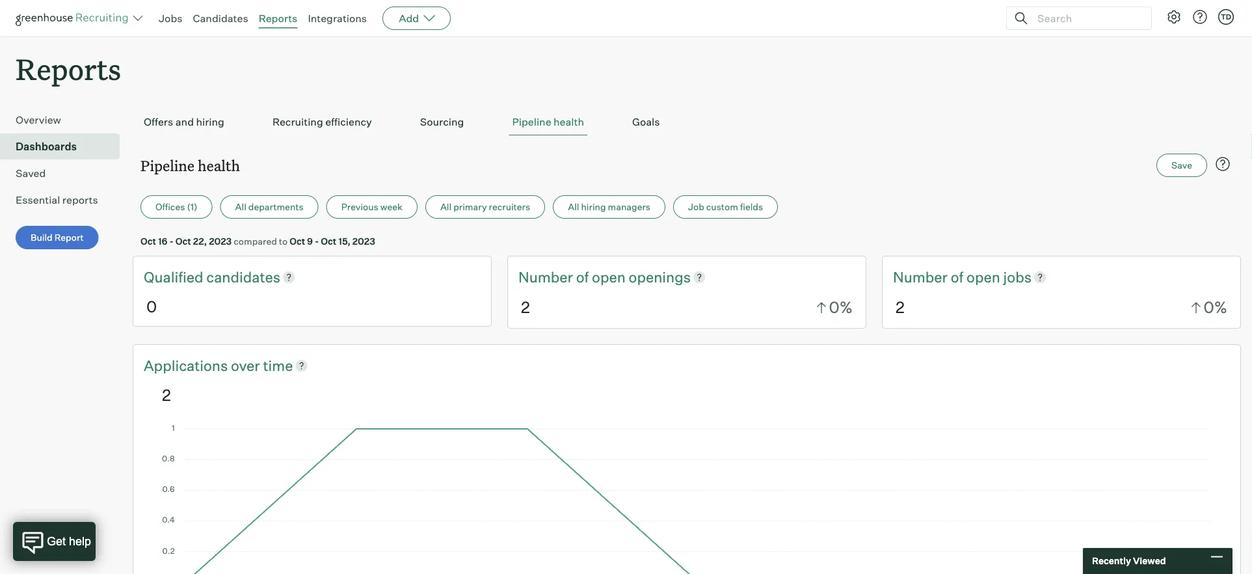Task type: describe. For each thing, give the bounding box(es) containing it.
number link for openings
[[519, 267, 576, 287]]

jobs link
[[159, 12, 183, 25]]

efficiency
[[326, 115, 372, 128]]

15,
[[339, 235, 351, 247]]

candidates link
[[193, 12, 248, 25]]

primary
[[454, 201, 487, 213]]

managers
[[608, 201, 651, 213]]

2 for openings
[[521, 297, 530, 317]]

add
[[399, 12, 419, 25]]

sourcing
[[420, 115, 464, 128]]

save
[[1172, 160, 1193, 171]]

0 horizontal spatial 2
[[162, 385, 171, 404]]

saved link
[[16, 165, 115, 181]]

Search text field
[[1035, 9, 1140, 28]]

of link for openings
[[576, 267, 592, 287]]

fields
[[741, 201, 764, 213]]

number of open for jobs
[[894, 268, 1004, 286]]

jobs
[[1004, 268, 1032, 286]]

jobs link
[[1004, 267, 1032, 287]]

open for jobs
[[967, 268, 1001, 286]]

overview
[[16, 113, 61, 126]]

number link for jobs
[[894, 267, 951, 287]]

saved
[[16, 167, 46, 180]]

number for jobs
[[894, 268, 948, 286]]

td button
[[1216, 7, 1237, 27]]

open link for openings
[[592, 267, 629, 287]]

xychart image
[[162, 425, 1213, 574]]

qualified
[[144, 268, 207, 286]]

reports
[[62, 193, 98, 206]]

pipeline inside button
[[513, 115, 552, 128]]

job custom fields
[[689, 201, 764, 213]]

offers and hiring
[[144, 115, 224, 128]]

0% for openings
[[830, 297, 853, 317]]

all for all departments
[[235, 201, 247, 213]]

offices (1)
[[156, 201, 198, 213]]

recruiting
[[273, 115, 323, 128]]

openings
[[629, 268, 691, 286]]

of link for jobs
[[951, 267, 967, 287]]

4 oct from the left
[[321, 235, 337, 247]]

2 for jobs
[[896, 297, 905, 317]]

0 horizontal spatial reports
[[16, 49, 121, 88]]

tab list containing offers and hiring
[[141, 109, 1234, 136]]

0 horizontal spatial pipeline health
[[141, 156, 240, 175]]

job custom fields button
[[674, 195, 779, 219]]

all for all primary recruiters
[[441, 201, 452, 213]]

1 vertical spatial hiring
[[582, 201, 606, 213]]

recruiters
[[489, 201, 531, 213]]

week
[[381, 201, 403, 213]]

all departments
[[235, 201, 304, 213]]

to
[[279, 235, 288, 247]]

health inside button
[[554, 115, 584, 128]]

integrations
[[308, 12, 367, 25]]

build report
[[31, 232, 84, 243]]

1 2023 from the left
[[209, 235, 232, 247]]

0 vertical spatial reports
[[259, 12, 298, 25]]

offices
[[156, 201, 185, 213]]

recently
[[1093, 555, 1132, 567]]

0 horizontal spatial pipeline
[[141, 156, 195, 175]]

candidates
[[207, 268, 281, 286]]

applications over
[[144, 356, 263, 374]]

td button
[[1219, 9, 1235, 25]]

over
[[231, 356, 260, 374]]

departments
[[249, 201, 304, 213]]

offices (1) button
[[141, 195, 213, 219]]

0 vertical spatial hiring
[[196, 115, 224, 128]]

dashboards link
[[16, 139, 115, 154]]

oct 16 - oct 22, 2023 compared to oct 9 - oct 15, 2023
[[141, 235, 375, 247]]

time
[[263, 356, 293, 374]]

16
[[158, 235, 168, 247]]

all hiring managers button
[[553, 195, 666, 219]]

all for all hiring managers
[[568, 201, 580, 213]]

0
[[146, 296, 157, 316]]

(1)
[[187, 201, 198, 213]]

goals
[[633, 115, 660, 128]]

offers
[[144, 115, 173, 128]]

custom
[[707, 201, 739, 213]]

0 horizontal spatial health
[[198, 156, 240, 175]]

report
[[54, 232, 84, 243]]

2 2023 from the left
[[353, 235, 375, 247]]



Task type: locate. For each thing, give the bounding box(es) containing it.
save button
[[1157, 154, 1208, 177]]

all left primary
[[441, 201, 452, 213]]

dashboards
[[16, 140, 77, 153]]

1 horizontal spatial open
[[967, 268, 1001, 286]]

0 vertical spatial health
[[554, 115, 584, 128]]

essential reports
[[16, 193, 98, 206]]

reports right candidates link
[[259, 12, 298, 25]]

all departments button
[[220, 195, 319, 219]]

1 of from the left
[[576, 268, 589, 286]]

pipeline health inside button
[[513, 115, 584, 128]]

1 horizontal spatial number link
[[894, 267, 951, 287]]

0 horizontal spatial of link
[[576, 267, 592, 287]]

open left jobs
[[967, 268, 1001, 286]]

all hiring managers
[[568, 201, 651, 213]]

0 horizontal spatial 2023
[[209, 235, 232, 247]]

over link
[[231, 355, 263, 375]]

viewed
[[1134, 555, 1167, 567]]

all primary recruiters
[[441, 201, 531, 213]]

3 all from the left
[[568, 201, 580, 213]]

1 horizontal spatial -
[[315, 235, 319, 247]]

candidates
[[193, 12, 248, 25]]

1 horizontal spatial number
[[894, 268, 948, 286]]

compared
[[234, 235, 277, 247]]

2 horizontal spatial 2
[[896, 297, 905, 317]]

0 horizontal spatial number
[[519, 268, 573, 286]]

pipeline
[[513, 115, 552, 128], [141, 156, 195, 175]]

open link
[[592, 267, 629, 287], [967, 267, 1004, 287]]

1 vertical spatial pipeline health
[[141, 156, 240, 175]]

build
[[31, 232, 52, 243]]

2023 right "22,"
[[209, 235, 232, 247]]

time link
[[263, 355, 293, 375]]

and
[[176, 115, 194, 128]]

offers and hiring button
[[141, 109, 228, 136]]

2 of link from the left
[[951, 267, 967, 287]]

1 vertical spatial health
[[198, 156, 240, 175]]

1 0% from the left
[[830, 297, 853, 317]]

0% for jobs
[[1204, 297, 1228, 317]]

of link
[[576, 267, 592, 287], [951, 267, 967, 287]]

1 horizontal spatial of link
[[951, 267, 967, 287]]

all left managers
[[568, 201, 580, 213]]

all left the departments
[[235, 201, 247, 213]]

0 horizontal spatial number link
[[519, 267, 576, 287]]

2 - from the left
[[315, 235, 319, 247]]

2 open link from the left
[[967, 267, 1004, 287]]

- right the 16
[[170, 235, 174, 247]]

number of open for openings
[[519, 268, 629, 286]]

0 vertical spatial pipeline
[[513, 115, 552, 128]]

1 open from the left
[[592, 268, 626, 286]]

- right 9
[[315, 235, 319, 247]]

tab list
[[141, 109, 1234, 136]]

applications
[[144, 356, 228, 374]]

1 horizontal spatial 0%
[[1204, 297, 1228, 317]]

0%
[[830, 297, 853, 317], [1204, 297, 1228, 317]]

open for openings
[[592, 268, 626, 286]]

candidates link
[[207, 267, 281, 287]]

td
[[1222, 12, 1232, 21]]

oct left 15,
[[321, 235, 337, 247]]

overview link
[[16, 112, 115, 128]]

oct left 9
[[290, 235, 305, 247]]

0 horizontal spatial hiring
[[196, 115, 224, 128]]

number of open
[[519, 268, 629, 286], [894, 268, 1004, 286]]

previous week
[[341, 201, 403, 213]]

1 horizontal spatial all
[[441, 201, 452, 213]]

reports link
[[259, 12, 298, 25]]

1 open link from the left
[[592, 267, 629, 287]]

reports
[[259, 12, 298, 25], [16, 49, 121, 88]]

2023 right 15,
[[353, 235, 375, 247]]

1 horizontal spatial hiring
[[582, 201, 606, 213]]

hiring
[[196, 115, 224, 128], [582, 201, 606, 213]]

1 number of open from the left
[[519, 268, 629, 286]]

0 horizontal spatial open
[[592, 268, 626, 286]]

1 horizontal spatial 2
[[521, 297, 530, 317]]

oct
[[141, 235, 156, 247], [176, 235, 191, 247], [290, 235, 305, 247], [321, 235, 337, 247]]

openings link
[[629, 267, 691, 287]]

1 number link from the left
[[519, 267, 576, 287]]

2 open from the left
[[967, 268, 1001, 286]]

hiring right and
[[196, 115, 224, 128]]

1 horizontal spatial open link
[[967, 267, 1004, 287]]

previous week button
[[327, 195, 418, 219]]

0 horizontal spatial open link
[[592, 267, 629, 287]]

1 horizontal spatial 2023
[[353, 235, 375, 247]]

1 horizontal spatial pipeline
[[513, 115, 552, 128]]

1 all from the left
[[235, 201, 247, 213]]

0 horizontal spatial of
[[576, 268, 589, 286]]

2 number link from the left
[[894, 267, 951, 287]]

all primary recruiters button
[[426, 195, 546, 219]]

faq image
[[1216, 156, 1231, 172]]

-
[[170, 235, 174, 247], [315, 235, 319, 247]]

0 horizontal spatial number of open
[[519, 268, 629, 286]]

job
[[689, 201, 705, 213]]

open
[[592, 268, 626, 286], [967, 268, 1001, 286]]

1 horizontal spatial pipeline health
[[513, 115, 584, 128]]

9
[[307, 235, 313, 247]]

3 oct from the left
[[290, 235, 305, 247]]

1 vertical spatial pipeline
[[141, 156, 195, 175]]

of for jobs
[[951, 268, 964, 286]]

1 horizontal spatial number of open
[[894, 268, 1004, 286]]

build report button
[[16, 226, 99, 249]]

1 - from the left
[[170, 235, 174, 247]]

1 horizontal spatial health
[[554, 115, 584, 128]]

configure image
[[1167, 9, 1183, 25]]

essential reports link
[[16, 192, 115, 208]]

2
[[521, 297, 530, 317], [896, 297, 905, 317], [162, 385, 171, 404]]

hiring left managers
[[582, 201, 606, 213]]

essential
[[16, 193, 60, 206]]

jobs
[[159, 12, 183, 25]]

2 horizontal spatial all
[[568, 201, 580, 213]]

recruiting efficiency button
[[269, 109, 375, 136]]

number
[[519, 268, 573, 286], [894, 268, 948, 286]]

0 horizontal spatial 0%
[[830, 297, 853, 317]]

number link
[[519, 267, 576, 287], [894, 267, 951, 287]]

open link for jobs
[[967, 267, 1004, 287]]

0 vertical spatial pipeline health
[[513, 115, 584, 128]]

greenhouse recruiting image
[[16, 10, 133, 26]]

sourcing button
[[417, 109, 468, 136]]

pipeline health
[[513, 115, 584, 128], [141, 156, 240, 175]]

reports down 'greenhouse recruiting' image
[[16, 49, 121, 88]]

add button
[[383, 7, 451, 30]]

integrations link
[[308, 12, 367, 25]]

2 of from the left
[[951, 268, 964, 286]]

recruiting efficiency
[[273, 115, 372, 128]]

applications link
[[144, 355, 231, 375]]

open left openings at the top of page
[[592, 268, 626, 286]]

1 horizontal spatial reports
[[259, 12, 298, 25]]

2 all from the left
[[441, 201, 452, 213]]

of for openings
[[576, 268, 589, 286]]

2 0% from the left
[[1204, 297, 1228, 317]]

1 vertical spatial reports
[[16, 49, 121, 88]]

1 of link from the left
[[576, 267, 592, 287]]

2023
[[209, 235, 232, 247], [353, 235, 375, 247]]

pipeline health button
[[509, 109, 588, 136]]

qualified link
[[144, 267, 207, 287]]

all
[[235, 201, 247, 213], [441, 201, 452, 213], [568, 201, 580, 213]]

2 oct from the left
[[176, 235, 191, 247]]

of
[[576, 268, 589, 286], [951, 268, 964, 286]]

number for openings
[[519, 268, 573, 286]]

0 horizontal spatial all
[[235, 201, 247, 213]]

previous
[[341, 201, 379, 213]]

recently viewed
[[1093, 555, 1167, 567]]

1 oct from the left
[[141, 235, 156, 247]]

22,
[[193, 235, 207, 247]]

2 number of open from the left
[[894, 268, 1004, 286]]

oct left "22,"
[[176, 235, 191, 247]]

health
[[554, 115, 584, 128], [198, 156, 240, 175]]

0 horizontal spatial -
[[170, 235, 174, 247]]

oct left the 16
[[141, 235, 156, 247]]

1 number from the left
[[519, 268, 573, 286]]

1 horizontal spatial of
[[951, 268, 964, 286]]

2 number from the left
[[894, 268, 948, 286]]

goals button
[[629, 109, 664, 136]]



Task type: vqa. For each thing, say whether or not it's contained in the screenshot.
1st the number of open from the right
yes



